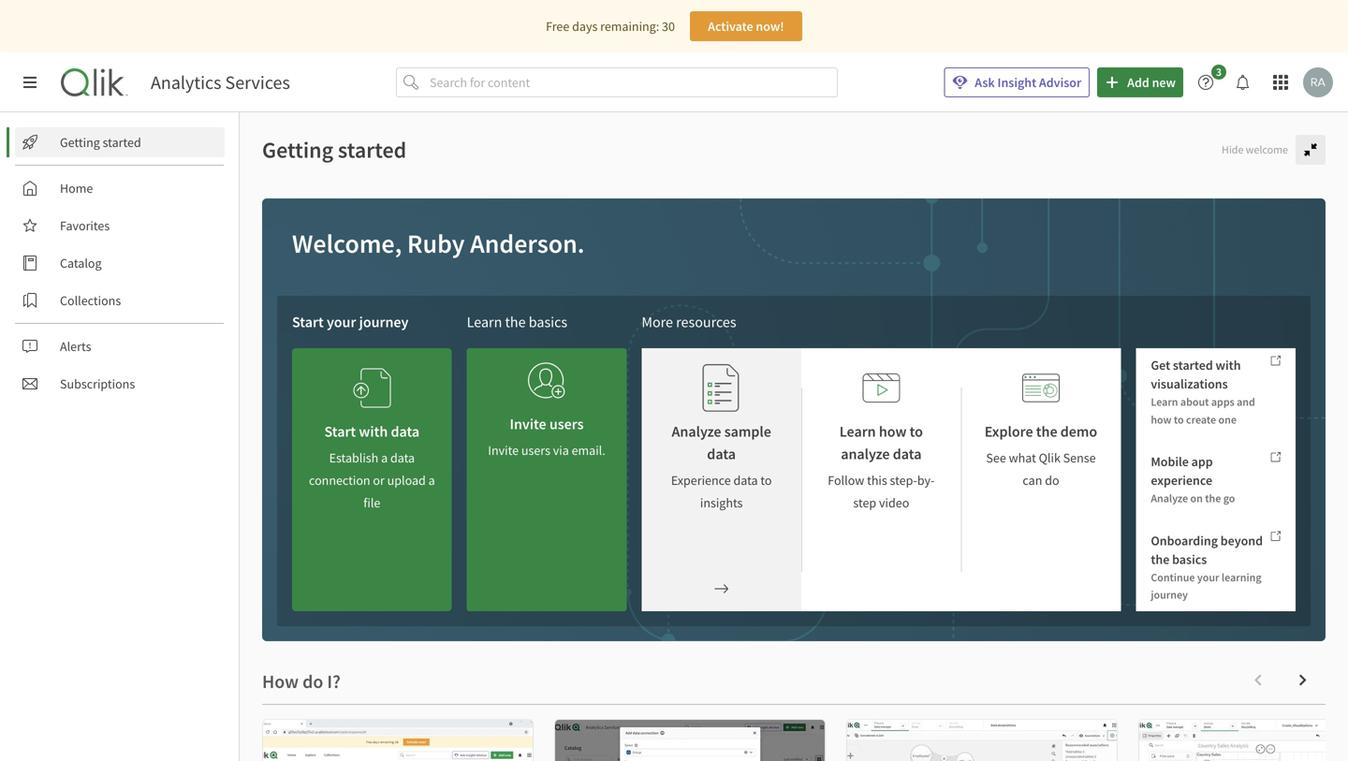 Task type: describe. For each thing, give the bounding box(es) containing it.
analytics services element
[[151, 71, 290, 94]]

hide
[[1222, 142, 1244, 157]]

1 vertical spatial a
[[428, 472, 435, 489]]

more
[[642, 313, 673, 331]]

start with data image
[[353, 363, 391, 413]]

data inside learn how to analyze data follow this step-by- step video
[[893, 445, 922, 463]]

welcome,
[[292, 227, 402, 260]]

1 horizontal spatial started
[[338, 136, 407, 164]]

catalog link
[[15, 248, 225, 278]]

start for your
[[292, 313, 324, 331]]

analyze
[[841, 445, 890, 463]]

activate
[[708, 18, 753, 35]]

analyze sample data experience data to insights
[[671, 422, 772, 511]]

mobile
[[1151, 453, 1189, 470]]

free
[[546, 18, 570, 35]]

the down the anderson.
[[505, 313, 526, 331]]

your inside onboarding beyond the basics continue your learning journey
[[1197, 570, 1219, 585]]

welcome
[[1246, 142, 1288, 157]]

now!
[[756, 18, 784, 35]]

the inside explore the demo see what qlik sense can do
[[1036, 422, 1058, 441]]

this
[[867, 472, 887, 489]]

collections
[[60, 292, 121, 309]]

learn the basics
[[467, 313, 567, 331]]

resources
[[676, 313, 736, 331]]

apps
[[1211, 395, 1235, 409]]

establish
[[329, 449, 379, 466]]

ask insight advisor
[[975, 74, 1081, 91]]

0 horizontal spatial your
[[327, 313, 356, 331]]

welcome, ruby anderson.
[[292, 227, 585, 260]]

activate now! link
[[690, 11, 802, 41]]

free days remaining: 30
[[546, 18, 675, 35]]

getting started inside getting started link
[[60, 134, 141, 151]]

on
[[1190, 491, 1203, 506]]

welcome, ruby anderson. main content
[[240, 112, 1348, 761]]

home link
[[15, 173, 225, 203]]

with inside get started with visualizations learn about apps and how to create one
[[1216, 357, 1241, 374]]

0 horizontal spatial a
[[381, 449, 388, 466]]

days
[[572, 18, 598, 35]]

mobile app experience analyze on the go
[[1151, 453, 1235, 506]]

30
[[662, 18, 675, 35]]

getting started inside welcome, ruby anderson. main content
[[262, 136, 407, 164]]

video
[[879, 494, 909, 511]]

explore
[[985, 422, 1033, 441]]

one
[[1218, 412, 1237, 427]]

get
[[1151, 357, 1170, 374]]

3 button
[[1191, 65, 1232, 97]]

navigation pane element
[[0, 120, 239, 406]]

getting inside welcome, ruby anderson. main content
[[262, 136, 333, 164]]

favorites
[[60, 217, 110, 234]]

sense
[[1063, 449, 1096, 466]]

learn how to analyze data follow this step-by- step video
[[828, 422, 935, 511]]

ask insight advisor button
[[944, 67, 1090, 97]]

experience
[[671, 472, 731, 489]]

email.
[[572, 442, 605, 459]]

add
[[1127, 74, 1149, 91]]

beyond
[[1221, 532, 1263, 549]]

add new
[[1127, 74, 1176, 91]]

close sidebar menu image
[[22, 75, 37, 90]]

ruby anderson image
[[1303, 67, 1333, 97]]

analyze inside analyze sample data experience data to insights
[[672, 422, 721, 441]]

visualizations
[[1151, 375, 1228, 392]]

hide welcome
[[1222, 142, 1288, 157]]

learning
[[1222, 570, 1262, 585]]

0 vertical spatial journey
[[359, 313, 409, 331]]

or
[[373, 472, 385, 489]]

do
[[1045, 472, 1059, 489]]

more resources
[[642, 313, 736, 331]]

sample
[[724, 422, 771, 441]]

step
[[853, 494, 876, 511]]

invite users image
[[528, 356, 565, 405]]

to inside get started with visualizations learn about apps and how to create one
[[1174, 412, 1184, 427]]

start your journey
[[292, 313, 409, 331]]

learn for learn how to analyze data follow this step-by- step video
[[840, 422, 876, 441]]

alerts link
[[15, 331, 225, 361]]

can
[[1023, 472, 1042, 489]]

continue
[[1151, 570, 1195, 585]]

subscriptions link
[[15, 369, 225, 399]]

analyze sample data image
[[703, 363, 740, 413]]

invite users invite users via email.
[[488, 415, 605, 459]]

services
[[225, 71, 290, 94]]

via
[[553, 442, 569, 459]]

basics inside onboarding beyond the basics continue your learning journey
[[1172, 551, 1207, 568]]



Task type: locate. For each thing, give the bounding box(es) containing it.
1 vertical spatial basics
[[1172, 551, 1207, 568]]

follow
[[828, 472, 864, 489]]

0 vertical spatial users
[[549, 415, 584, 433]]

1 vertical spatial learn
[[1151, 395, 1178, 409]]

getting down services
[[262, 136, 333, 164]]

the left go
[[1205, 491, 1221, 506]]

upload
[[387, 472, 426, 489]]

with inside "start with data establish a data connection or upload a file"
[[359, 422, 388, 441]]

experience
[[1151, 472, 1212, 489]]

0 vertical spatial learn
[[467, 313, 502, 331]]

1 horizontal spatial to
[[910, 422, 923, 441]]

1 horizontal spatial journey
[[1151, 588, 1188, 602]]

remaining:
[[600, 18, 659, 35]]

file
[[364, 494, 380, 511]]

0 horizontal spatial journey
[[359, 313, 409, 331]]

0 horizontal spatial start
[[292, 313, 324, 331]]

invite
[[510, 415, 546, 433], [488, 442, 519, 459]]

step-
[[890, 472, 917, 489]]

0 vertical spatial basics
[[529, 313, 567, 331]]

to inside learn how to analyze data follow this step-by- step video
[[910, 422, 923, 441]]

by-
[[917, 472, 935, 489]]

journey inside onboarding beyond the basics continue your learning journey
[[1151, 588, 1188, 602]]

analyze up experience
[[672, 422, 721, 441]]

1 vertical spatial start
[[324, 422, 356, 441]]

learn for learn the basics
[[467, 313, 502, 331]]

how up analyze
[[879, 422, 907, 441]]

a
[[381, 449, 388, 466], [428, 472, 435, 489]]

0 vertical spatial analyze
[[672, 422, 721, 441]]

1 vertical spatial analyze
[[1151, 491, 1188, 506]]

the
[[505, 313, 526, 331], [1036, 422, 1058, 441], [1205, 491, 1221, 506], [1151, 551, 1170, 568]]

to down sample
[[761, 472, 772, 489]]

hide welcome image
[[1303, 142, 1318, 157]]

0 vertical spatial start
[[292, 313, 324, 331]]

started inside navigation pane element
[[103, 134, 141, 151]]

0 horizontal spatial how
[[879, 422, 907, 441]]

1 horizontal spatial analyze
[[1151, 491, 1188, 506]]

0 horizontal spatial analyze
[[672, 422, 721, 441]]

users
[[549, 415, 584, 433], [521, 442, 550, 459]]

0 horizontal spatial started
[[103, 134, 141, 151]]

explore the demo see what qlik sense can do
[[985, 422, 1097, 489]]

started inside get started with visualizations learn about apps and how to create one
[[1173, 357, 1213, 374]]

what
[[1009, 449, 1036, 466]]

the inside 'mobile app experience analyze on the go'
[[1205, 491, 1221, 506]]

to left create
[[1174, 412, 1184, 427]]

analyze
[[672, 422, 721, 441], [1151, 491, 1188, 506]]

to up by-
[[910, 422, 923, 441]]

learn inside get started with visualizations learn about apps and how to create one
[[1151, 395, 1178, 409]]

how
[[1151, 412, 1172, 427], [879, 422, 907, 441]]

learn how to analyze data image
[[863, 363, 900, 413]]

onboarding
[[1151, 532, 1218, 549]]

1 horizontal spatial your
[[1197, 570, 1219, 585]]

ruby
[[407, 227, 465, 260]]

start up establish
[[324, 422, 356, 441]]

0 horizontal spatial learn
[[467, 313, 502, 331]]

see
[[986, 449, 1006, 466]]

learn up analyze
[[840, 422, 876, 441]]

started
[[103, 134, 141, 151], [338, 136, 407, 164], [1173, 357, 1213, 374]]

1 vertical spatial users
[[521, 442, 550, 459]]

start down welcome,
[[292, 313, 324, 331]]

learn inside learn how to analyze data follow this step-by- step video
[[840, 422, 876, 441]]

with up apps
[[1216, 357, 1241, 374]]

journey down continue
[[1151, 588, 1188, 602]]

about
[[1180, 395, 1209, 409]]

qlik
[[1039, 449, 1061, 466]]

go
[[1223, 491, 1235, 506]]

advisor
[[1039, 74, 1081, 91]]

3
[[1216, 65, 1222, 79]]

the inside onboarding beyond the basics continue your learning journey
[[1151, 551, 1170, 568]]

activate now!
[[708, 18, 784, 35]]

0 vertical spatial with
[[1216, 357, 1241, 374]]

insight
[[998, 74, 1036, 91]]

catalog
[[60, 255, 102, 271]]

basics down onboarding
[[1172, 551, 1207, 568]]

2 horizontal spatial started
[[1173, 357, 1213, 374]]

0 vertical spatial invite
[[510, 415, 546, 433]]

2 horizontal spatial learn
[[1151, 395, 1178, 409]]

collections link
[[15, 286, 225, 315]]

how inside learn how to analyze data follow this step-by- step video
[[879, 422, 907, 441]]

start for with
[[324, 422, 356, 441]]

a right upload on the left
[[428, 472, 435, 489]]

0 horizontal spatial basics
[[529, 313, 567, 331]]

1 horizontal spatial with
[[1216, 357, 1241, 374]]

subscriptions
[[60, 375, 135, 392]]

1 horizontal spatial learn
[[840, 422, 876, 441]]

learn
[[467, 313, 502, 331], [1151, 395, 1178, 409], [840, 422, 876, 441]]

to inside analyze sample data experience data to insights
[[761, 472, 772, 489]]

1 horizontal spatial a
[[428, 472, 435, 489]]

your up start with data image
[[327, 313, 356, 331]]

analytics
[[151, 71, 221, 94]]

0 horizontal spatial with
[[359, 422, 388, 441]]

analyze down experience
[[1151, 491, 1188, 506]]

add new button
[[1097, 67, 1183, 97]]

start inside "start with data establish a data connection or upload a file"
[[324, 422, 356, 441]]

app
[[1191, 453, 1213, 470]]

explore the demo image
[[1022, 363, 1060, 413]]

demo
[[1060, 422, 1097, 441]]

with
[[1216, 357, 1241, 374], [359, 422, 388, 441]]

insights
[[700, 494, 743, 511]]

2 horizontal spatial to
[[1174, 412, 1184, 427]]

onboarding beyond the basics continue your learning journey
[[1151, 532, 1263, 602]]

the up continue
[[1151, 551, 1170, 568]]

ask
[[975, 74, 995, 91]]

new
[[1152, 74, 1176, 91]]

2 vertical spatial learn
[[840, 422, 876, 441]]

with up establish
[[359, 422, 388, 441]]

Search for content text field
[[426, 67, 838, 97]]

users up via
[[549, 415, 584, 433]]

0 vertical spatial a
[[381, 449, 388, 466]]

1 vertical spatial journey
[[1151, 588, 1188, 602]]

and
[[1237, 395, 1255, 409]]

getting started link
[[15, 127, 225, 157]]

get started with visualizations learn about apps and how to create one
[[1151, 357, 1255, 427]]

getting inside getting started link
[[60, 134, 100, 151]]

learn left about in the right bottom of the page
[[1151, 395, 1178, 409]]

your left learning
[[1197, 570, 1219, 585]]

data
[[391, 422, 420, 441], [707, 445, 736, 463], [893, 445, 922, 463], [390, 449, 415, 466], [733, 472, 758, 489]]

journey up start with data image
[[359, 313, 409, 331]]

invite left via
[[488, 442, 519, 459]]

1 horizontal spatial basics
[[1172, 551, 1207, 568]]

1 vertical spatial with
[[359, 422, 388, 441]]

1 horizontal spatial getting started
[[262, 136, 407, 164]]

create
[[1186, 412, 1216, 427]]

anderson.
[[470, 227, 585, 260]]

invite down invite users image
[[510, 415, 546, 433]]

1 horizontal spatial getting
[[262, 136, 333, 164]]

1 horizontal spatial how
[[1151, 412, 1172, 427]]

a up or
[[381, 449, 388, 466]]

getting
[[60, 134, 100, 151], [262, 136, 333, 164]]

home
[[60, 180, 93, 197]]

0 vertical spatial your
[[327, 313, 356, 331]]

to
[[1174, 412, 1184, 427], [910, 422, 923, 441], [761, 472, 772, 489]]

0 horizontal spatial to
[[761, 472, 772, 489]]

journey
[[359, 313, 409, 331], [1151, 588, 1188, 602]]

1 vertical spatial invite
[[488, 442, 519, 459]]

how inside get started with visualizations learn about apps and how to create one
[[1151, 412, 1172, 427]]

users left via
[[521, 442, 550, 459]]

how left create
[[1151, 412, 1172, 427]]

1 horizontal spatial start
[[324, 422, 356, 441]]

getting started
[[60, 134, 141, 151], [262, 136, 407, 164]]

learn down the anderson.
[[467, 313, 502, 331]]

0 horizontal spatial getting started
[[60, 134, 141, 151]]

basics up invite users image
[[529, 313, 567, 331]]

analytics services
[[151, 71, 290, 94]]

analyze inside 'mobile app experience analyze on the go'
[[1151, 491, 1188, 506]]

start with data establish a data connection or upload a file
[[309, 422, 435, 511]]

0 horizontal spatial getting
[[60, 134, 100, 151]]

getting up home
[[60, 134, 100, 151]]

the up the qlik
[[1036, 422, 1058, 441]]

connection
[[309, 472, 370, 489]]

1 vertical spatial your
[[1197, 570, 1219, 585]]

alerts
[[60, 338, 91, 355]]

favorites link
[[15, 211, 225, 241]]



Task type: vqa. For each thing, say whether or not it's contained in the screenshot.
Story
no



